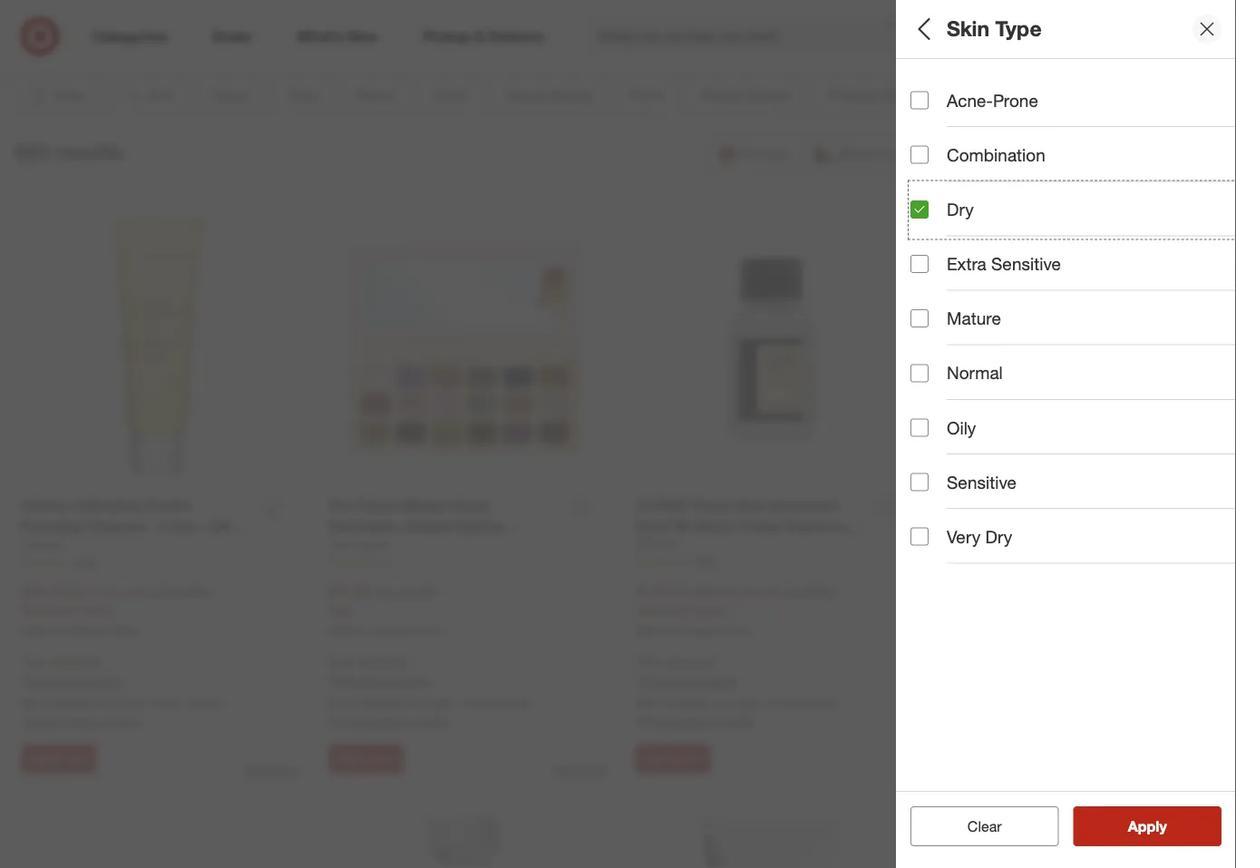 Task type: vqa. For each thing, say whether or not it's contained in the screenshot.
type to the top
yes



Task type: locate. For each thing, give the bounding box(es) containing it.
0 horizontal spatial check nearby stores button
[[21, 712, 139, 731]]

2 south from the left
[[459, 695, 492, 711]]

2 horizontal spatial sale
[[636, 603, 661, 619]]

skin type
[[947, 16, 1042, 41], [911, 558, 989, 579]]

1 online from the left
[[107, 625, 137, 638]]

1 nearby from the left
[[62, 713, 100, 729]]

purchased down $5.71
[[53, 625, 104, 638]]

0 horizontal spatial exclusions
[[26, 673, 86, 689]]

0 horizontal spatial sale
[[21, 603, 46, 619]]

2 horizontal spatial south
[[766, 695, 800, 711]]

3 apply. from the left
[[705, 673, 739, 689]]

0 horizontal spatial sponsored
[[245, 764, 299, 777]]

results for see results
[[1139, 817, 1186, 835]]

2 shipping from the left
[[357, 655, 406, 670]]

Sensitive checkbox
[[911, 473, 929, 491]]

3 shipping from the left
[[665, 655, 713, 670]]

0 horizontal spatial free
[[21, 655, 46, 670]]

sponsored for $27.00
[[553, 764, 606, 777]]

results
[[55, 140, 123, 165], [1139, 817, 1186, 835]]

2 sale from the left
[[329, 603, 353, 619]]

*
[[98, 655, 103, 670], [406, 655, 410, 670], [713, 655, 718, 670], [21, 673, 26, 689], [329, 673, 333, 689], [636, 673, 640, 689]]

color down 'all'
[[911, 50, 955, 71]]

0 horizontal spatial south
[[151, 695, 185, 711]]

online down /ounce
[[107, 625, 137, 638]]

purchased inside the $24.00 ( $5.71 /ounce ) reg $30.00 sale ends today when purchased online
[[53, 625, 104, 638]]

sensitive
[[991, 253, 1061, 274], [947, 472, 1017, 493]]

ends inside the $24.00 ( $5.71 /ounce ) reg $30.00 sale ends today when purchased online
[[50, 603, 78, 619]]

1 horizontal spatial lamar
[[496, 695, 532, 711]]

clear inside button
[[968, 817, 1002, 835]]

3 not from the left
[[636, 695, 656, 711]]

1 apply. from the left
[[90, 673, 124, 689]]

2 horizontal spatial check
[[636, 713, 673, 729]]

rating
[[964, 114, 1018, 135]]

9227 link
[[943, 556, 1215, 571]]

south for $24.00
[[151, 695, 185, 711]]

2 horizontal spatial when
[[636, 625, 664, 638]]

2 when from the left
[[329, 625, 357, 638]]

when down $5.95
[[636, 625, 664, 638]]

1 horizontal spatial not
[[329, 695, 349, 711]]

exclusions apply. link for $24.00
[[26, 673, 124, 689]]

Oily checkbox
[[911, 419, 929, 437]]

2 austin from the left
[[420, 695, 455, 711]]

) down 865 link
[[142, 584, 146, 600]]

) inside $5.95 ( $5.89 /fluid ounce ) reg $8.50 sale ends today when purchased online
[[776, 584, 780, 600]]

today down $5.71
[[81, 603, 113, 619]]

shipping
[[50, 655, 98, 670], [357, 655, 406, 670], [665, 655, 713, 670]]

exclusions for $27.00
[[333, 673, 394, 689]]

2 horizontal spatial reg
[[783, 584, 802, 600]]

1 vertical spatial color
[[968, 455, 999, 471]]

0 vertical spatial type
[[996, 16, 1042, 41]]

apply.
[[90, 673, 124, 689], [397, 673, 431, 689], [705, 673, 739, 689]]

all filters dialog
[[896, 0, 1236, 868]]

1 horizontal spatial sponsored
[[553, 764, 606, 777]]

3 available from the left
[[660, 695, 709, 711]]

1 reg from the left
[[149, 584, 168, 600]]

purchased
[[53, 625, 104, 638], [360, 625, 412, 638], [667, 625, 719, 638]]

1 horizontal spatial reg
[[376, 584, 394, 600]]

1 at from the left
[[98, 695, 109, 711]]

1 available from the left
[[45, 695, 94, 711]]

1 ) from the left
[[142, 584, 146, 600]]

2 horizontal spatial available
[[660, 695, 709, 711]]

0 horizontal spatial reg
[[149, 584, 168, 600]]

$5
[[984, 201, 997, 217]]

2 reg from the left
[[376, 584, 394, 600]]

shipping down the $24.00 ( $5.71 /ounce ) reg $30.00 sale ends today when purchased online
[[50, 655, 98, 670]]

online inside $5.95 ( $5.89 /fluid ounce ) reg $8.50 sale ends today when purchased online
[[722, 625, 751, 638]]

check for $27.00
[[329, 713, 365, 729]]

$5.95
[[636, 583, 671, 600]]

2 horizontal spatial apply.
[[705, 673, 739, 689]]

available for $24.00
[[45, 695, 94, 711]]

dry left $5
[[947, 199, 974, 220]]

1 vertical spatial skin
[[911, 558, 946, 579]]

exclusions apply. link
[[26, 673, 124, 689], [333, 673, 431, 689], [640, 673, 739, 689]]

0 horizontal spatial today
[[81, 603, 113, 619]]

stores
[[104, 713, 139, 729], [411, 713, 446, 729], [718, 713, 754, 729]]

type inside button
[[951, 558, 989, 579]]

2 clear from the left
[[968, 817, 1002, 835]]

2 not from the left
[[329, 695, 349, 711]]

1 stores from the left
[[104, 713, 139, 729]]

exclusions apply. link down $27.00 reg $54.00 sale when purchased online
[[333, 673, 431, 689]]

$4.99;
[[946, 201, 980, 217]]

Extra Sensitive checkbox
[[911, 255, 929, 273]]

1 horizontal spatial free
[[329, 655, 354, 670]]

1 horizontal spatial skin
[[947, 16, 990, 41]]

2 stores from the left
[[411, 713, 446, 729]]

( for $5.95
[[675, 584, 678, 600]]

0 horizontal spatial )
[[142, 584, 146, 600]]

apply. for $27.00
[[397, 673, 431, 689]]

when inside $27.00 reg $54.00 sale when purchased online
[[329, 625, 357, 638]]

$19.99;
[[1186, 201, 1228, 217]]

skin type dialog
[[896, 0, 1236, 868]]

available
[[45, 695, 94, 711], [353, 695, 402, 711], [660, 695, 709, 711]]

free down $27.00 reg $54.00 sale when purchased online
[[329, 655, 354, 670]]

skin inside dialog
[[947, 16, 990, 41]]

0 horizontal spatial (
[[68, 584, 72, 600]]

9227
[[999, 557, 1024, 570]]

3 free shipping * * exclusions apply. not available at austin south lamar check nearby stores from the left
[[636, 655, 839, 729]]

lamar for $27.00
[[496, 695, 532, 711]]

0 horizontal spatial dry
[[947, 199, 974, 220]]

nearby for $24.00
[[62, 713, 100, 729]]

today down '/fluid'
[[696, 603, 728, 619]]

1 vertical spatial results
[[1139, 817, 1186, 835]]

skin type down very
[[911, 558, 989, 579]]

2 nearby from the left
[[369, 713, 408, 729]]

at for $27.00
[[405, 695, 416, 711]]

check nearby stores button
[[21, 712, 139, 731], [329, 712, 446, 731], [636, 712, 754, 731]]

( right $24.00
[[68, 584, 72, 600]]

1 check nearby stores button from the left
[[21, 712, 139, 731]]

purchased down $54.00
[[360, 625, 412, 638]]

ends inside $5.95 ( $5.89 /fluid ounce ) reg $8.50 sale ends today when purchased online
[[664, 603, 692, 619]]

0 horizontal spatial skin
[[911, 558, 946, 579]]

sensitive down $9.99;
[[991, 253, 1061, 274]]

1 horizontal spatial austin
[[420, 695, 455, 711]]

type
[[996, 16, 1042, 41], [951, 558, 989, 579]]

online down '/fluid'
[[722, 625, 751, 638]]

$27.00
[[329, 583, 372, 600]]

search button
[[994, 16, 1038, 60]]

today
[[81, 603, 113, 619], [696, 603, 728, 619]]

0 horizontal spatial online
[[107, 625, 137, 638]]

2 today from the left
[[696, 603, 728, 619]]

apply. down $5.95 ( $5.89 /fluid ounce ) reg $8.50 sale ends today when purchased online
[[705, 673, 739, 689]]

reg inside $5.95 ( $5.89 /fluid ounce ) reg $8.50 sale ends today when purchased online
[[783, 584, 802, 600]]

6
[[385, 556, 391, 569]]

not
[[21, 695, 42, 711], [329, 695, 349, 711], [636, 695, 656, 711]]

Mature checkbox
[[911, 309, 929, 328]]

1 horizontal spatial apply.
[[397, 673, 431, 689]]

1 sale from the left
[[21, 603, 46, 619]]

3 sale from the left
[[636, 603, 661, 619]]

$27.00 reg $54.00 sale when purchased online
[[329, 583, 444, 638]]

ends down $24.00
[[50, 603, 78, 619]]

1 vertical spatial type
[[951, 558, 989, 579]]

1 horizontal spatial color
[[968, 455, 999, 471]]

wellness standard cruelty-free
[[911, 495, 1063, 534]]

1 when from the left
[[21, 625, 50, 638]]

0 vertical spatial dry
[[947, 199, 974, 220]]

sale down $24.00
[[21, 603, 46, 619]]

3 stores from the left
[[718, 713, 754, 729]]

free for $24.00
[[21, 655, 46, 670]]

1 south from the left
[[151, 695, 185, 711]]

0 horizontal spatial ends
[[50, 603, 78, 619]]

skin inside button
[[911, 558, 946, 579]]

ends down $5.89
[[664, 603, 692, 619]]

clear for clear all
[[959, 817, 993, 835]]

1 horizontal spatial south
[[459, 695, 492, 711]]

2 horizontal spatial at
[[713, 695, 723, 711]]

1 horizontal spatial nearby
[[369, 713, 408, 729]]

at
[[98, 695, 109, 711], [405, 695, 416, 711], [713, 695, 723, 711]]

reg inside the $24.00 ( $5.71 /ounce ) reg $30.00 sale ends today when purchased online
[[149, 584, 168, 600]]

2 lamar from the left
[[496, 695, 532, 711]]

1 vertical spatial dry
[[986, 526, 1013, 547]]

apply. down the $24.00 ( $5.71 /ounce ) reg $30.00 sale ends today when purchased online
[[90, 673, 124, 689]]

search
[[994, 29, 1038, 47]]

1 horizontal spatial dry
[[986, 526, 1013, 547]]

color button
[[911, 38, 1236, 102]]

stores for $27.00
[[411, 713, 446, 729]]

exclusions apply. link down $5.95 ( $5.89 /fluid ounce ) reg $8.50 sale ends today when purchased online
[[640, 673, 739, 689]]

0 horizontal spatial purchased
[[53, 625, 104, 638]]

2 exclusions from the left
[[333, 673, 394, 689]]

results right 584
[[55, 140, 123, 165]]

1 horizontal spatial purchased
[[360, 625, 412, 638]]

1 horizontal spatial type
[[996, 16, 1042, 41]]

2 horizontal spatial stores
[[718, 713, 754, 729]]

2 sponsored from the left
[[553, 764, 606, 777]]

medium
[[974, 264, 1020, 280]]

1 ( from the left
[[68, 584, 72, 600]]

lamar
[[188, 695, 224, 711], [496, 695, 532, 711], [803, 695, 839, 711]]

2 ( from the left
[[675, 584, 678, 600]]

2 apply. from the left
[[397, 673, 431, 689]]

2 online from the left
[[415, 625, 444, 638]]

2 horizontal spatial purchased
[[667, 625, 719, 638]]

skin type right 'all'
[[947, 16, 1042, 41]]

0 horizontal spatial free shipping * * exclusions apply. not available at austin south lamar check nearby stores
[[21, 655, 224, 729]]

dry up 9227
[[986, 526, 1013, 547]]

reg left $8.50
[[783, 584, 802, 600]]

sensitive up wellness standard cruelty-free
[[947, 472, 1017, 493]]

) down 1997 link
[[776, 584, 780, 600]]

1 horizontal spatial when
[[329, 625, 357, 638]]

2 ends from the left
[[664, 603, 692, 619]]

$
[[1231, 201, 1236, 217]]

skin down very dry checkbox
[[911, 558, 946, 579]]

1 horizontal spatial today
[[696, 603, 728, 619]]

1 lamar from the left
[[188, 695, 224, 711]]

0 vertical spatial skin
[[947, 16, 990, 41]]

1 horizontal spatial free shipping * * exclusions apply. not available at austin south lamar check nearby stores
[[329, 655, 532, 729]]

1 horizontal spatial at
[[405, 695, 416, 711]]

1 shipping from the left
[[50, 655, 98, 670]]

) inside the $24.00 ( $5.71 /ounce ) reg $30.00 sale ends today when purchased online
[[142, 584, 146, 600]]

( inside $5.95 ( $5.89 /fluid ounce ) reg $8.50 sale ends today when purchased online
[[675, 584, 678, 600]]

purchased down $5.89
[[667, 625, 719, 638]]

sale inside the $24.00 ( $5.71 /ounce ) reg $30.00 sale ends today when purchased online
[[21, 603, 46, 619]]

apply. for $24.00
[[90, 673, 124, 689]]

skin
[[947, 16, 990, 41], [911, 558, 946, 579]]

free for $27.00
[[329, 655, 354, 670]]

2 free from the left
[[329, 655, 354, 670]]

0 horizontal spatial results
[[55, 140, 123, 165]]

all
[[997, 817, 1011, 835]]

1 horizontal spatial check
[[329, 713, 365, 729]]

0 horizontal spatial available
[[45, 695, 94, 711]]

0 horizontal spatial apply.
[[90, 673, 124, 689]]

type inside dialog
[[996, 16, 1042, 41]]

2 horizontal spatial austin
[[727, 695, 762, 711]]

acne-
[[947, 90, 993, 111]]

0 vertical spatial results
[[55, 140, 123, 165]]

$24.00
[[21, 583, 65, 600]]

0 horizontal spatial austin
[[112, 695, 148, 711]]

free shipping * * exclusions apply. not available at austin south lamar check nearby stores for $24.00
[[21, 655, 224, 729]]

shade range fair; light; medium
[[911, 241, 1020, 280]]

2 free shipping * * exclusions apply. not available at austin south lamar check nearby stores from the left
[[329, 655, 532, 729]]

form
[[981, 311, 1023, 332]]

wellness
[[911, 495, 983, 516]]

apply. down $27.00 reg $54.00 sale when purchased online
[[397, 673, 431, 689]]

all filters
[[911, 16, 998, 41]]

when down $24.00
[[21, 625, 50, 638]]

2 horizontal spatial online
[[722, 625, 751, 638]]

2 horizontal spatial not
[[636, 695, 656, 711]]

2 horizontal spatial exclusions
[[640, 673, 701, 689]]

0 horizontal spatial when
[[21, 625, 50, 638]]

1997
[[692, 556, 716, 569]]

Normal checkbox
[[911, 364, 929, 382]]

1 horizontal spatial available
[[353, 695, 402, 711]]

1 not from the left
[[21, 695, 42, 711]]

austin for $27.00
[[420, 695, 455, 711]]

exclusions for $24.00
[[26, 673, 86, 689]]

at for $24.00
[[98, 695, 109, 711]]

1 free from the left
[[21, 655, 46, 670]]

2 check nearby stores button from the left
[[329, 712, 446, 731]]

1 exclusions from the left
[[26, 673, 86, 689]]

exclusions apply. link down the $24.00 ( $5.71 /ounce ) reg $30.00 sale ends today when purchased online
[[26, 673, 124, 689]]

0 horizontal spatial not
[[21, 695, 42, 711]]

1 horizontal spatial ends
[[664, 603, 692, 619]]

1 horizontal spatial shipping
[[357, 655, 406, 670]]

skin type button
[[911, 546, 1236, 610]]

shipping down $5.95 ( $5.89 /fluid ounce ) reg $8.50 sale ends today when purchased online
[[665, 655, 713, 670]]

865
[[78, 556, 96, 569]]

reg down 865 link
[[149, 584, 168, 600]]

dry
[[947, 199, 974, 220], [986, 526, 1013, 547]]

free down $24.00
[[21, 655, 46, 670]]

1 austin from the left
[[112, 695, 148, 711]]

0 horizontal spatial nearby
[[62, 713, 100, 729]]

3 reg from the left
[[783, 584, 802, 600]]

0 horizontal spatial type
[[951, 558, 989, 579]]

2 horizontal spatial shipping
[[665, 655, 713, 670]]

results right see
[[1139, 817, 1186, 835]]

reg down 6
[[376, 584, 394, 600]]

1 today from the left
[[81, 603, 113, 619]]

2 at from the left
[[405, 695, 416, 711]]

health facts button
[[911, 356, 1236, 419]]

stores for $24.00
[[104, 713, 139, 729]]

color down oily
[[968, 455, 999, 471]]

0 vertical spatial color
[[911, 50, 955, 71]]

0 horizontal spatial at
[[98, 695, 109, 711]]

2 check from the left
[[329, 713, 365, 729]]

3 purchased from the left
[[667, 625, 719, 638]]

free down $5.95
[[636, 655, 661, 670]]

color
[[911, 50, 955, 71], [968, 455, 999, 471]]

exclusions
[[26, 673, 86, 689], [333, 673, 394, 689], [640, 673, 701, 689]]

2 available from the left
[[353, 695, 402, 711]]

$30.00
[[171, 584, 209, 600]]

Include out of stock checkbox
[[911, 754, 929, 772]]

south
[[151, 695, 185, 711], [459, 695, 492, 711], [766, 695, 800, 711]]

all
[[911, 16, 936, 41]]

reg
[[149, 584, 168, 600], [376, 584, 394, 600], [783, 584, 802, 600]]

nearby
[[62, 713, 100, 729], [369, 713, 408, 729], [676, 713, 715, 729]]

free shipping * * exclusions apply. not available at austin south lamar check nearby stores
[[21, 655, 224, 729], [329, 655, 532, 729], [636, 655, 839, 729]]

1 horizontal spatial online
[[415, 625, 444, 638]]

1 exclusions apply. link from the left
[[26, 673, 124, 689]]

1 check from the left
[[21, 713, 58, 729]]

3 free from the left
[[636, 655, 661, 670]]

1 purchased from the left
[[53, 625, 104, 638]]

1 horizontal spatial (
[[675, 584, 678, 600]]

1 horizontal spatial exclusions
[[333, 673, 394, 689]]

2 horizontal spatial exclusions apply. link
[[640, 673, 739, 689]]

2 purchased from the left
[[360, 625, 412, 638]]

1 horizontal spatial exclusions apply. link
[[333, 673, 431, 689]]

2 exclusions apply. link from the left
[[333, 673, 431, 689]]

today inside the $24.00 ( $5.71 /ounce ) reg $30.00 sale ends today when purchased online
[[81, 603, 113, 619]]

0 horizontal spatial exclusions apply. link
[[26, 673, 124, 689]]

shipping down $27.00 reg $54.00 sale when purchased online
[[357, 655, 406, 670]]

skin right 'all'
[[947, 16, 990, 41]]

color inside benefit blending; color correction; concealing
[[968, 455, 999, 471]]

0 horizontal spatial color
[[911, 50, 955, 71]]

0 horizontal spatial shipping
[[50, 655, 98, 670]]

0 horizontal spatial stores
[[104, 713, 139, 729]]

austin
[[112, 695, 148, 711], [420, 695, 455, 711], [727, 695, 762, 711]]

1 vertical spatial skin type
[[911, 558, 989, 579]]

mature
[[947, 308, 1001, 329]]

when down '$27.00' at the left of the page
[[329, 625, 357, 638]]

2 ) from the left
[[776, 584, 780, 600]]

1 free shipping * * exclusions apply. not available at austin south lamar check nearby stores from the left
[[21, 655, 224, 729]]

2 horizontal spatial check nearby stores button
[[636, 712, 754, 731]]

3 when from the left
[[636, 625, 664, 638]]

lamar for $24.00
[[188, 695, 224, 711]]

1 ends from the left
[[50, 603, 78, 619]]

1 sponsored from the left
[[245, 764, 299, 777]]

Combination checkbox
[[911, 146, 929, 164]]

3 check from the left
[[636, 713, 673, 729]]

facts
[[969, 374, 1013, 395]]

sale down $5.95
[[636, 603, 661, 619]]

0 vertical spatial skin type
[[947, 16, 1042, 41]]

(
[[68, 584, 72, 600], [675, 584, 678, 600]]

0 horizontal spatial lamar
[[188, 695, 224, 711]]

Very Dry checkbox
[[911, 528, 929, 546]]

sale down '$27.00' at the left of the page
[[329, 603, 353, 619]]

1 clear from the left
[[959, 817, 993, 835]]

0 horizontal spatial check
[[21, 713, 58, 729]]

check
[[21, 713, 58, 729], [329, 713, 365, 729], [636, 713, 673, 729]]

purchased inside $5.95 ( $5.89 /fluid ounce ) reg $8.50 sale ends today when purchased online
[[667, 625, 719, 638]]

( right $5.95
[[675, 584, 678, 600]]

online down $54.00
[[415, 625, 444, 638]]

health
[[911, 374, 964, 395]]

3 check nearby stores button from the left
[[636, 712, 754, 731]]

1 horizontal spatial sale
[[329, 603, 353, 619]]

sponsored
[[245, 764, 299, 777], [553, 764, 606, 777]]

1 horizontal spatial check nearby stores button
[[329, 712, 446, 731]]

ends
[[50, 603, 78, 619], [664, 603, 692, 619]]

1 horizontal spatial )
[[776, 584, 780, 600]]

$14.99;
[[1099, 201, 1141, 217]]

product
[[911, 311, 976, 332]]

online
[[107, 625, 137, 638], [415, 625, 444, 638], [722, 625, 751, 638]]

2 horizontal spatial lamar
[[803, 695, 839, 711]]

1 horizontal spatial results
[[1139, 817, 1186, 835]]

)
[[142, 584, 146, 600], [776, 584, 780, 600]]

3 online from the left
[[722, 625, 751, 638]]

1 vertical spatial sensitive
[[947, 472, 1017, 493]]

results inside button
[[1139, 817, 1186, 835]]

1 horizontal spatial stores
[[411, 713, 446, 729]]

check nearby stores button for $24.00
[[21, 712, 139, 731]]

2 horizontal spatial nearby
[[676, 713, 715, 729]]

shade
[[911, 241, 962, 262]]

3 exclusions apply. link from the left
[[640, 673, 739, 689]]

clear inside "button"
[[959, 817, 993, 835]]

( inside the $24.00 ( $5.71 /ounce ) reg $30.00 sale ends today when purchased online
[[68, 584, 72, 600]]

2 horizontal spatial free shipping * * exclusions apply. not available at austin south lamar check nearby stores
[[636, 655, 839, 729]]

2 horizontal spatial free
[[636, 655, 661, 670]]



Task type: describe. For each thing, give the bounding box(es) containing it.
free
[[957, 518, 979, 534]]

$5.89
[[678, 584, 709, 600]]

austin for $24.00
[[112, 695, 148, 711]]

oily
[[947, 417, 976, 438]]

combination
[[947, 144, 1046, 165]]

3 exclusions from the left
[[640, 673, 701, 689]]

1997 link
[[636, 555, 907, 570]]

check nearby stores button for $27.00
[[329, 712, 446, 731]]

3 at from the left
[[713, 695, 723, 711]]

available for $27.00
[[353, 695, 402, 711]]

$15
[[1144, 201, 1165, 217]]

$54.00
[[398, 584, 436, 600]]

$0
[[911, 201, 924, 217]]

color inside button
[[911, 50, 955, 71]]

3 south from the left
[[766, 695, 800, 711]]

see results
[[1109, 817, 1186, 835]]

fair;
[[911, 264, 935, 280]]

nearby for $27.00
[[369, 713, 408, 729]]

very
[[947, 526, 981, 547]]

concealing
[[1070, 455, 1134, 471]]

light;
[[938, 264, 970, 280]]

price $0  –  $4.99; $5  –  $9.99; $10  –  $14.99; $15  –  $19.99; $
[[911, 177, 1236, 217]]

not for $24.00
[[21, 695, 42, 711]]

3 austin from the left
[[727, 695, 762, 711]]

when inside $5.95 ( $5.89 /fluid ounce ) reg $8.50 sale ends today when purchased online
[[636, 625, 664, 638]]

price
[[911, 177, 953, 198]]

product form
[[911, 311, 1023, 332]]

ounce
[[741, 584, 776, 600]]

check for $24.00
[[21, 713, 58, 729]]

benefit blending; color correction; concealing
[[911, 431, 1134, 471]]

/ounce
[[103, 584, 142, 600]]

today inside $5.95 ( $5.89 /fluid ounce ) reg $8.50 sale ends today when purchased online
[[696, 603, 728, 619]]

see
[[1109, 817, 1135, 835]]

skin type inside button
[[911, 558, 989, 579]]

advertisement region
[[74, 0, 1163, 43]]

purchased inside $27.00 reg $54.00 sale when purchased online
[[360, 625, 412, 638]]

guest
[[911, 114, 959, 135]]

sponsored for $24.00
[[245, 764, 299, 777]]

$8.50
[[805, 584, 836, 600]]

3 lamar from the left
[[803, 695, 839, 711]]

range
[[967, 241, 1020, 262]]

( for $24.00
[[68, 584, 72, 600]]

normal
[[947, 363, 1003, 383]]

$9.99;
[[1019, 201, 1053, 217]]

not for $27.00
[[329, 695, 349, 711]]

prone
[[993, 90, 1039, 111]]

online inside the $24.00 ( $5.71 /ounce ) reg $30.00 sale ends today when purchased online
[[107, 625, 137, 638]]

see results button
[[1074, 806, 1222, 846]]

5
[[911, 137, 918, 153]]

apply button
[[1074, 806, 1222, 846]]

What can we help you find? suggestions appear below search field
[[589, 16, 1007, 56]]

clear button
[[911, 806, 1059, 846]]

extra
[[947, 253, 987, 274]]

0 vertical spatial sensitive
[[991, 253, 1061, 274]]

$5.95 ( $5.89 /fluid ounce ) reg $8.50 sale ends today when purchased online
[[636, 583, 836, 638]]

Dry checkbox
[[911, 200, 929, 218]]

865 link
[[21, 555, 292, 570]]

3 nearby from the left
[[676, 713, 715, 729]]

stars
[[921, 137, 949, 153]]

$24.00 ( $5.71 /ounce ) reg $30.00 sale ends today when purchased online
[[21, 583, 209, 638]]

sale inside $5.95 ( $5.89 /fluid ounce ) reg $8.50 sale ends today when purchased online
[[636, 603, 661, 619]]

7 link
[[1178, 16, 1218, 56]]

when inside the $24.00 ( $5.71 /ounce ) reg $30.00 sale ends today when purchased online
[[21, 625, 50, 638]]

shipping for $24.00
[[50, 655, 98, 670]]

skin type inside dialog
[[947, 16, 1042, 41]]

south for $27.00
[[459, 695, 492, 711]]

584
[[15, 140, 49, 165]]

product form button
[[911, 292, 1236, 356]]

acne-prone
[[947, 90, 1039, 111]]

cruelty-
[[911, 518, 957, 534]]

blending;
[[911, 455, 965, 471]]

$5.71
[[72, 584, 103, 600]]

free shipping * * exclusions apply. not available at austin south lamar check nearby stores for $27.00
[[329, 655, 532, 729]]

guest rating 5 stars
[[911, 114, 1018, 153]]

apply
[[1128, 817, 1167, 835]]

reg inside $27.00 reg $54.00 sale when purchased online
[[376, 584, 394, 600]]

7
[[1206, 19, 1211, 30]]

standard
[[988, 495, 1063, 516]]

sale inside $27.00 reg $54.00 sale when purchased online
[[329, 603, 353, 619]]

/fluid
[[709, 584, 737, 600]]

benefit
[[911, 431, 969, 452]]

correction;
[[1003, 455, 1066, 471]]

extra sensitive
[[947, 253, 1061, 274]]

Acne-Prone checkbox
[[911, 91, 929, 109]]

very dry
[[947, 526, 1013, 547]]

health facts
[[911, 374, 1013, 395]]

filters
[[942, 16, 998, 41]]

clear all
[[959, 817, 1011, 835]]

shipping for $27.00
[[357, 655, 406, 670]]

584 results
[[15, 140, 123, 165]]

exclusions apply. link for $27.00
[[333, 673, 431, 689]]

clear all button
[[911, 806, 1059, 846]]

6 link
[[329, 555, 600, 570]]

results for 584 results
[[55, 140, 123, 165]]

clear for clear
[[968, 817, 1002, 835]]

$10
[[1057, 201, 1077, 217]]

online inside $27.00 reg $54.00 sale when purchased online
[[415, 625, 444, 638]]



